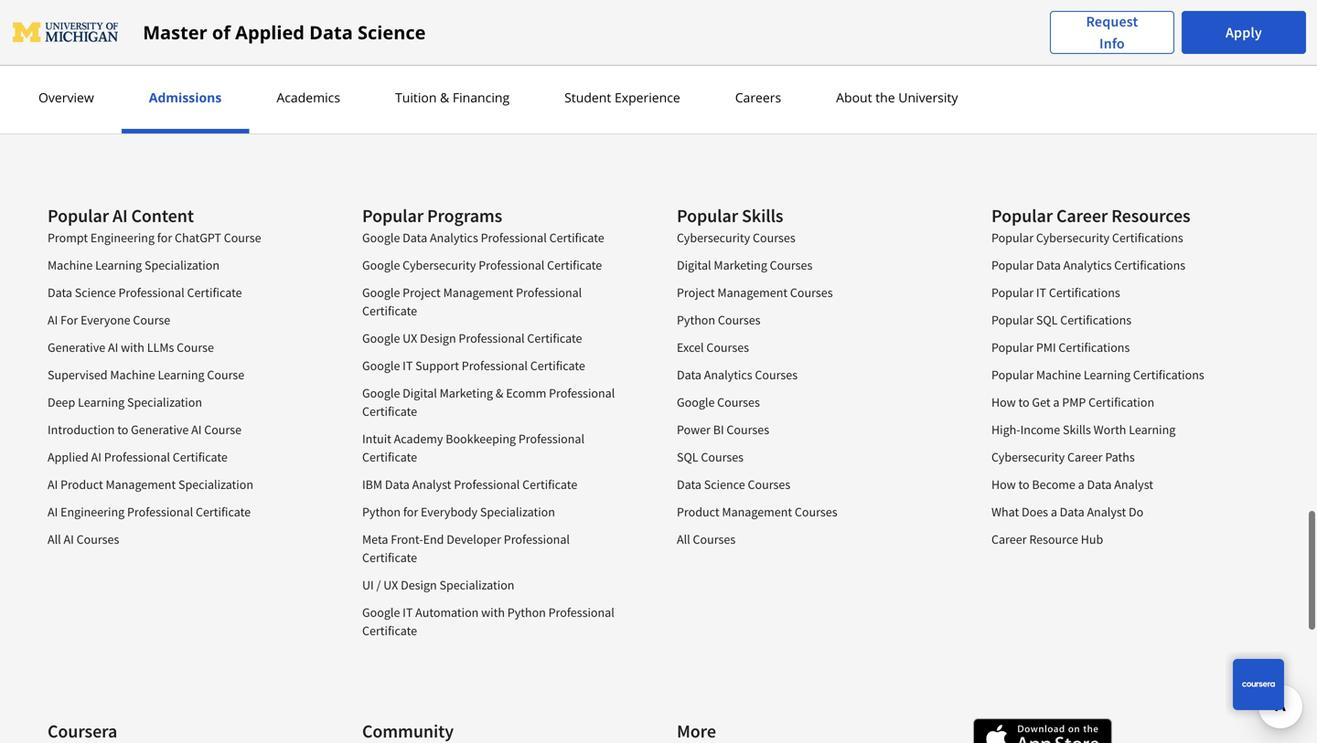 Task type: vqa. For each thing, say whether or not it's contained in the screenshot.


Task type: describe. For each thing, give the bounding box(es) containing it.
pmp
[[1062, 394, 1086, 411]]

have
[[156, 66, 184, 84]]

student experience
[[565, 89, 680, 106]]

course for llms
[[177, 339, 214, 356]]

have questions?
[[119, 32, 238, 52]]

meta front-end developer professional certificate
[[362, 532, 570, 566]]

python courses
[[677, 312, 761, 328]]

everyone
[[81, 312, 130, 328]]

sql courses link
[[677, 449, 744, 466]]

what does a data analyst do
[[992, 504, 1144, 521]]

google it support professional certificate link
[[362, 358, 585, 374]]

project management courses
[[677, 285, 833, 301]]

2 vertical spatial career
[[992, 532, 1027, 548]]

1 horizontal spatial product
[[677, 504, 720, 521]]

community
[[362, 721, 454, 743]]

1 horizontal spatial digital
[[677, 257, 711, 274]]

data science courses link
[[677, 477, 791, 493]]

to for generative
[[117, 422, 128, 438]]

0 vertical spatial skills
[[742, 204, 784, 227]]

popular for popular it certifications
[[992, 285, 1034, 301]]

digital inside 'google digital marketing & ecomm professional certificate'
[[403, 385, 437, 402]]

llms
[[147, 339, 174, 356]]

master of applied data science
[[143, 20, 426, 45]]

worth
[[1094, 422, 1127, 438]]

data down paths
[[1087, 477, 1112, 493]]

admissions
[[149, 89, 222, 106]]

management inside google project management professional certificate
[[443, 285, 514, 301]]

certificate inside google it automation with python professional certificate
[[362, 623, 417, 640]]

management down digital marketing courses link
[[718, 285, 788, 301]]

academics link
[[271, 89, 346, 106]]

google courses link
[[677, 394, 760, 411]]

certifications for popular pmi certifications
[[1059, 339, 1130, 356]]

data up application
[[309, 20, 353, 45]]

certifications for popular cybersecurity certifications
[[1112, 230, 1184, 246]]

generative ai with llms course
[[48, 339, 214, 356]]

career resource hub link
[[992, 532, 1104, 548]]

data up for
[[48, 285, 72, 301]]

questions?
[[160, 32, 238, 52]]

specialization up ai engineering professional certificate
[[178, 477, 253, 493]]

0 horizontal spatial the
[[288, 66, 307, 84]]

/
[[376, 577, 381, 594]]

career for popular
[[1057, 204, 1108, 227]]

student experience link
[[559, 89, 686, 106]]

google project management professional certificate
[[362, 285, 582, 319]]

supervised
[[48, 367, 108, 383]]

prompt engineering for chatgpt course link
[[48, 230, 261, 246]]

admissions link
[[143, 89, 227, 106]]

python for python for everybody specialization
[[362, 504, 401, 521]]

digital marketing courses link
[[677, 257, 813, 274]]

all ai courses
[[48, 532, 119, 548]]

project inside google project management professional certificate
[[403, 285, 441, 301]]

please
[[505, 66, 543, 84]]

science for data science professional certificate
[[75, 285, 116, 301]]

popular for popular ai content
[[48, 204, 109, 227]]

or
[[429, 66, 442, 84]]

0 vertical spatial with
[[121, 339, 144, 356]]

popular data analytics certifications
[[992, 257, 1186, 274]]

meta
[[362, 532, 388, 548]]

ai product management specialization link
[[48, 477, 253, 493]]

google cybersecurity professional certificate
[[362, 257, 602, 274]]

python for python courses
[[677, 312, 716, 328]]

how to become a data analyst link
[[992, 477, 1154, 493]]

become
[[1032, 477, 1076, 493]]

course for ai
[[204, 422, 242, 438]]

popular sql certifications link
[[992, 312, 1132, 328]]

python inside google it automation with python professional certificate
[[508, 605, 546, 621]]

data down popular programs
[[403, 230, 427, 246]]

google for google digital marketing & ecomm professional certificate
[[362, 385, 400, 402]]

popular for popular machine learning certifications
[[992, 367, 1034, 383]]

professional inside meta front-end developer professional certificate
[[504, 532, 570, 548]]

chatgpt
[[175, 230, 221, 246]]

machine for popular career resources
[[1036, 367, 1082, 383]]

academics
[[277, 89, 340, 106]]

cybersecurity down popular career resources
[[1036, 230, 1110, 246]]

popular for popular pmi certifications
[[992, 339, 1034, 356]]

popular for popular skills
[[677, 204, 738, 227]]

data down sql courses link
[[677, 477, 702, 493]]

google digital marketing & ecomm professional certificate
[[362, 385, 615, 420]]

ui / ux design specialization link
[[362, 577, 515, 594]]

popular for popular sql certifications
[[992, 312, 1034, 328]]

data analytics courses link
[[677, 367, 798, 383]]

analyst up 'everybody'
[[412, 477, 451, 493]]

ecomm
[[506, 385, 547, 402]]

university of michigan image
[[11, 18, 121, 47]]

at
[[600, 66, 612, 84]]

learning down llms
[[158, 367, 205, 383]]

experience
[[615, 89, 680, 106]]

tuition
[[395, 89, 437, 106]]

content
[[131, 204, 194, 227]]

google ux design professional certificate
[[362, 330, 582, 347]]

automation
[[416, 605, 479, 621]]

ibm data analyst professional certificate
[[362, 477, 578, 493]]

1 horizontal spatial generative
[[131, 422, 189, 438]]

google for google project management professional certificate
[[362, 285, 400, 301]]

paths
[[1106, 449, 1135, 466]]

excel
[[677, 339, 704, 356]]

us
[[583, 66, 597, 84]]

it for automation
[[403, 605, 413, 621]]

engineering for ai
[[60, 504, 125, 521]]

excel courses
[[677, 339, 749, 356]]

learning up the certification
[[1084, 367, 1131, 383]]

a for get
[[1053, 394, 1060, 411]]

developer
[[447, 532, 501, 548]]

email
[[547, 66, 579, 84]]

download on the app store image
[[973, 719, 1113, 744]]

0 horizontal spatial sql
[[677, 449, 699, 466]]

data analytics courses
[[677, 367, 798, 383]]

list for career
[[992, 229, 1253, 558]]

learning up introduction at the bottom of page
[[78, 394, 125, 411]]

does
[[1022, 504, 1049, 521]]

for
[[60, 312, 78, 328]]

machine learning specialization
[[48, 257, 220, 274]]

deep
[[48, 394, 75, 411]]

how to get a pmp certification link
[[992, 394, 1155, 411]]

popular for popular programs
[[362, 204, 424, 227]]

certifications for popular it certifications
[[1049, 285, 1121, 301]]

0 horizontal spatial for
[[157, 230, 172, 246]]

careers link
[[730, 89, 787, 106]]

how for how to get a pmp certification
[[992, 394, 1016, 411]]

python courses link
[[677, 312, 761, 328]]

intuit academy bookkeeping professional certificate
[[362, 431, 585, 466]]

data down 'how to become a data analyst' link
[[1060, 504, 1085, 521]]

analytics for certifications
[[1064, 257, 1112, 274]]

0 horizontal spatial ux
[[384, 577, 398, 594]]

financing
[[453, 89, 510, 106]]

popular cybersecurity certifications
[[992, 230, 1184, 246]]

power bi courses link
[[677, 422, 770, 438]]

professional inside google it automation with python professional certificate
[[549, 605, 615, 621]]

what
[[992, 504, 1019, 521]]

all courses
[[677, 532, 736, 548]]

1 vertical spatial design
[[401, 577, 437, 594]]

high-income skills worth learning
[[992, 422, 1176, 438]]

google for google courses
[[677, 394, 715, 411]]

2 project from the left
[[677, 285, 715, 301]]

supervised machine learning course
[[48, 367, 244, 383]]

cybersecurity down popular skills
[[677, 230, 750, 246]]

with inside google it automation with python professional certificate
[[481, 605, 505, 621]]

ai engineering professional certificate
[[48, 504, 251, 521]]

google for google cybersecurity professional certificate
[[362, 257, 400, 274]]

footer containing popular ai content
[[0, 130, 1317, 744]]

how to become a data analyst
[[992, 477, 1154, 493]]

professional inside the intuit academy bookkeeping professional certificate
[[519, 431, 585, 447]]

academy
[[394, 431, 443, 447]]

all for popular ai content
[[48, 532, 61, 548]]

0 horizontal spatial machine
[[48, 257, 93, 274]]

google for google data analytics professional certificate
[[362, 230, 400, 246]]

1 horizontal spatial applied
[[235, 20, 305, 45]]

power bi courses
[[677, 422, 770, 438]]

popular it certifications
[[992, 285, 1121, 301]]

popular ai content
[[48, 204, 194, 227]]

data science professional certificate link
[[48, 285, 242, 301]]



Task type: locate. For each thing, give the bounding box(es) containing it.
google for google it automation with python professional certificate
[[362, 605, 400, 621]]

cybersecurity up google project management professional certificate link
[[403, 257, 476, 274]]

process
[[380, 66, 426, 84]]

management down google cybersecurity professional certificate link
[[443, 285, 514, 301]]

to left get
[[1019, 394, 1030, 411]]

1 project from the left
[[403, 285, 441, 301]]

skills down pmp
[[1063, 422, 1091, 438]]

analytics down popular cybersecurity certifications link
[[1064, 257, 1112, 274]]

career up popular cybersecurity certifications link
[[1057, 204, 1108, 227]]

digital marketing courses
[[677, 257, 813, 274]]

professional
[[481, 230, 547, 246], [479, 257, 545, 274], [118, 285, 185, 301], [516, 285, 582, 301], [459, 330, 525, 347], [462, 358, 528, 374], [549, 385, 615, 402], [519, 431, 585, 447], [104, 449, 170, 466], [454, 477, 520, 493], [127, 504, 193, 521], [504, 532, 570, 548], [549, 605, 615, 621]]

analytics for professional
[[430, 230, 478, 246]]

to for get
[[1019, 394, 1030, 411]]

1 list from the left
[[48, 229, 309, 558]]

prompt engineering for chatgpt course
[[48, 230, 261, 246]]

0 vertical spatial product
[[60, 477, 103, 493]]

bookkeeping
[[446, 431, 516, 447]]

career down what
[[992, 532, 1027, 548]]

about
[[836, 89, 872, 106]]

digital down the support
[[403, 385, 437, 402]]

with left llms
[[121, 339, 144, 356]]

product management courses
[[677, 504, 838, 521]]

1 horizontal spatial all
[[677, 532, 691, 548]]

google cybersecurity professional certificate link
[[362, 257, 602, 274]]

2 horizontal spatial analytics
[[1064, 257, 1112, 274]]

engineering
[[90, 230, 155, 246], [60, 504, 125, 521]]

popular up popular it certifications "link"
[[992, 257, 1034, 274]]

python for everybody specialization link
[[362, 504, 555, 521]]

popular up get
[[992, 367, 1034, 383]]

it left the support
[[403, 358, 413, 374]]

apply button
[[1182, 11, 1307, 54]]

skills up cybersecurity courses link
[[742, 204, 784, 227]]

popular data analytics certifications link
[[992, 257, 1186, 274]]

popular left pmi
[[992, 339, 1034, 356]]

0 horizontal spatial product
[[60, 477, 103, 493]]

popular up "popular it certifications"
[[992, 230, 1034, 246]]

1 vertical spatial science
[[75, 285, 116, 301]]

resource
[[1030, 532, 1079, 548]]

0 vertical spatial marketing
[[714, 257, 768, 274]]

project down google cybersecurity professional certificate link
[[403, 285, 441, 301]]

generative up supervised
[[48, 339, 105, 356]]

1 vertical spatial applied
[[48, 449, 89, 466]]

applied ai professional certificate link
[[48, 449, 228, 466]]

0 vertical spatial engineering
[[90, 230, 155, 246]]

1 vertical spatial ux
[[384, 577, 398, 594]]

popular cybersecurity certifications link
[[992, 230, 1184, 246]]

google for google it support professional certificate
[[362, 358, 400, 374]]

more
[[677, 721, 716, 743]]

design up automation
[[401, 577, 437, 594]]

0 horizontal spatial applied
[[48, 449, 89, 466]]

0 vertical spatial a
[[1053, 394, 1060, 411]]

machine down generative ai with llms course link
[[110, 367, 155, 383]]

certificate inside meta front-end developer professional certificate
[[362, 550, 417, 566]]

1 horizontal spatial analytics
[[704, 367, 753, 383]]

certifications for popular sql certifications
[[1061, 312, 1132, 328]]

learning
[[95, 257, 142, 274], [158, 367, 205, 383], [1084, 367, 1131, 383], [78, 394, 125, 411], [1129, 422, 1176, 438]]

intuit academy bookkeeping professional certificate link
[[362, 431, 585, 466]]

all ai courses link
[[48, 532, 119, 548]]

google ux design professional certificate link
[[362, 330, 582, 347]]

analytics up google courses
[[704, 367, 753, 383]]

0 horizontal spatial &
[[440, 89, 449, 106]]

ui / ux design specialization
[[362, 577, 515, 594]]

career for cybersecurity
[[1068, 449, 1103, 466]]

course
[[224, 230, 261, 246], [133, 312, 170, 328], [177, 339, 214, 356], [207, 367, 244, 383], [204, 422, 242, 438]]

2 how from the top
[[992, 477, 1016, 493]]

0 horizontal spatial all
[[48, 532, 61, 548]]

1 vertical spatial marketing
[[440, 385, 493, 402]]

science up process
[[358, 20, 426, 45]]

1 vertical spatial with
[[481, 605, 505, 621]]

learning down the certification
[[1129, 422, 1176, 438]]

0 vertical spatial &
[[440, 89, 449, 106]]

0 horizontal spatial project
[[403, 285, 441, 301]]

data down excel
[[677, 367, 702, 383]]

data right ibm
[[385, 477, 410, 493]]

digital down cybersecurity courses
[[677, 257, 711, 274]]

you
[[130, 66, 152, 84]]

2 vertical spatial it
[[403, 605, 413, 621]]

0 horizontal spatial with
[[121, 339, 144, 356]]

applied up about
[[235, 20, 305, 45]]

1 vertical spatial it
[[403, 358, 413, 374]]

0 vertical spatial how
[[992, 394, 1016, 411]]

list for programs
[[362, 229, 624, 650]]

list for ai
[[48, 229, 309, 558]]

all for popular skills
[[677, 532, 691, 548]]

bi
[[713, 422, 724, 438]]

&
[[440, 89, 449, 106], [496, 385, 504, 402]]

google project management professional certificate link
[[362, 285, 582, 319]]

apply
[[1226, 23, 1263, 42]]

popular career resources
[[992, 204, 1191, 227]]

specialization down the meta front-end developer professional certificate link
[[440, 577, 515, 594]]

1 vertical spatial how
[[992, 477, 1016, 493]]

machine for popular ai content
[[110, 367, 155, 383]]

1 horizontal spatial for
[[403, 504, 418, 521]]

footer
[[0, 130, 1317, 744]]

popular up cybersecurity courses link
[[677, 204, 738, 227]]

a right get
[[1053, 394, 1060, 411]]

with right automation
[[481, 605, 505, 621]]

how up high-
[[992, 394, 1016, 411]]

cybersecurity courses link
[[677, 230, 796, 246]]

request info
[[1086, 12, 1139, 53]]

2 vertical spatial to
[[1019, 477, 1030, 493]]

supervised machine learning course link
[[48, 367, 244, 383]]

0 horizontal spatial generative
[[48, 339, 105, 356]]

product management courses link
[[677, 504, 838, 521]]

science down sql courses link
[[704, 477, 745, 493]]

certificate inside the intuit academy bookkeeping professional certificate
[[362, 449, 417, 466]]

data science courses
[[677, 477, 791, 493]]

1 vertical spatial product
[[677, 504, 720, 521]]

2 vertical spatial python
[[508, 605, 546, 621]]

marketing down cybersecurity courses link
[[714, 257, 768, 274]]

a
[[1053, 394, 1060, 411], [1078, 477, 1085, 493], [1051, 504, 1058, 521]]

1 vertical spatial &
[[496, 385, 504, 402]]

2 horizontal spatial machine
[[1036, 367, 1082, 383]]

0 vertical spatial digital
[[677, 257, 711, 274]]

2 vertical spatial science
[[704, 477, 745, 493]]

0 vertical spatial design
[[420, 330, 456, 347]]

management
[[443, 285, 514, 301], [718, 285, 788, 301], [106, 477, 176, 493], [722, 504, 792, 521]]

1 horizontal spatial skills
[[1063, 422, 1091, 438]]

analytics
[[430, 230, 478, 246], [1064, 257, 1112, 274], [704, 367, 753, 383]]

introduction to generative ai course
[[48, 422, 242, 438]]

0 vertical spatial it
[[1036, 285, 1047, 301]]

analyst left the do
[[1087, 504, 1126, 521]]

pmi
[[1036, 339, 1056, 356]]

0 vertical spatial for
[[157, 230, 172, 246]]

management down data science courses link
[[722, 504, 792, 521]]

google for google ux design professional certificate
[[362, 330, 400, 347]]

machine down popular pmi certifications
[[1036, 367, 1082, 383]]

to for become
[[1019, 477, 1030, 493]]

popular up prompt
[[48, 204, 109, 227]]

1 how from the top
[[992, 394, 1016, 411]]

certificate inside google project management professional certificate
[[362, 303, 417, 319]]

for up front-
[[403, 504, 418, 521]]

ux right / at left
[[384, 577, 398, 594]]

google inside google it automation with python professional certificate
[[362, 605, 400, 621]]

2 horizontal spatial python
[[677, 312, 716, 328]]

2 vertical spatial a
[[1051, 504, 1058, 521]]

how up what
[[992, 477, 1016, 493]]

professional inside google project management professional certificate
[[516, 285, 582, 301]]

engineering up all ai courses link
[[60, 504, 125, 521]]

popular up popular cybersecurity certifications link
[[992, 204, 1053, 227]]

popular for popular data analytics certifications
[[992, 257, 1034, 274]]

digital
[[677, 257, 711, 274], [403, 385, 437, 402]]

prompt
[[48, 230, 88, 246]]

1 vertical spatial engineering
[[60, 504, 125, 521]]

& inside 'google digital marketing & ecomm professional certificate'
[[496, 385, 504, 402]]

the up academics
[[288, 66, 307, 84]]

for down content
[[157, 230, 172, 246]]

application
[[311, 66, 376, 84]]

1 vertical spatial analytics
[[1064, 257, 1112, 274]]

how to get a pmp certification
[[992, 394, 1155, 411]]

certification
[[1089, 394, 1155, 411]]

1 vertical spatial the
[[876, 89, 895, 106]]

it
[[1036, 285, 1047, 301], [403, 358, 413, 374], [403, 605, 413, 621]]

1 vertical spatial career
[[1068, 449, 1103, 466]]

course for chatgpt
[[224, 230, 261, 246]]

.
[[755, 66, 759, 84]]

list containing cybersecurity courses
[[677, 229, 939, 558]]

applied
[[235, 20, 305, 45], [48, 449, 89, 466]]

1 horizontal spatial the
[[876, 89, 895, 106]]

tuition & financing link
[[390, 89, 515, 106]]

analytics down the programs
[[430, 230, 478, 246]]

it left automation
[[403, 605, 413, 621]]

python right automation
[[508, 605, 546, 621]]

power
[[677, 422, 711, 438]]

1 all from the left
[[48, 532, 61, 548]]

google inside 'google digital marketing & ecomm professional certificate'
[[362, 385, 400, 402]]

generative
[[48, 339, 105, 356], [131, 422, 189, 438]]

specialization down chatgpt
[[145, 257, 220, 274]]

data up "popular it certifications"
[[1036, 257, 1061, 274]]

popular skills
[[677, 204, 784, 227]]

do
[[1129, 504, 1144, 521]]

info
[[1100, 34, 1125, 53]]

sql down power
[[677, 449, 699, 466]]

2 all from the left
[[677, 532, 691, 548]]

everybody
[[421, 504, 478, 521]]

0 horizontal spatial science
[[75, 285, 116, 301]]

it for support
[[403, 358, 413, 374]]

0 vertical spatial science
[[358, 20, 426, 45]]

how for how to become a data analyst
[[992, 477, 1016, 493]]

to down deep learning specialization link
[[117, 422, 128, 438]]

about
[[249, 66, 284, 84]]

1 vertical spatial digital
[[403, 385, 437, 402]]

cybersecurity down income
[[992, 449, 1065, 466]]

if
[[119, 66, 127, 84]]

0 horizontal spatial python
[[362, 504, 401, 521]]

design up the support
[[420, 330, 456, 347]]

product
[[60, 477, 103, 493], [677, 504, 720, 521]]

0 vertical spatial career
[[1057, 204, 1108, 227]]

google it support professional certificate
[[362, 358, 585, 374]]

student
[[565, 89, 611, 106]]

1 vertical spatial for
[[403, 504, 418, 521]]

engineering for prompt
[[90, 230, 155, 246]]

resources
[[1112, 204, 1191, 227]]

1 horizontal spatial python
[[508, 605, 546, 621]]

it up popular sql certifications on the top of page
[[1036, 285, 1047, 301]]

& down the if you have questions about the application process or eligibility, please email us at umsi.mads@umich.edu .
[[440, 89, 449, 106]]

list for skills
[[677, 229, 939, 558]]

science up the everyone
[[75, 285, 116, 301]]

2 horizontal spatial science
[[704, 477, 745, 493]]

popular for popular cybersecurity certifications
[[992, 230, 1034, 246]]

engineering down popular ai content
[[90, 230, 155, 246]]

ux up the support
[[403, 330, 417, 347]]

end
[[423, 532, 444, 548]]

applied ai professional certificate
[[48, 449, 228, 466]]

1 horizontal spatial machine
[[110, 367, 155, 383]]

1 horizontal spatial sql
[[1036, 312, 1058, 328]]

specialization down supervised machine learning course 'link'
[[127, 394, 202, 411]]

list containing popular cybersecurity certifications
[[992, 229, 1253, 558]]

0 vertical spatial to
[[1019, 394, 1030, 411]]

it for certifications
[[1036, 285, 1047, 301]]

1 horizontal spatial ux
[[403, 330, 417, 347]]

management down applied ai professional certificate
[[106, 477, 176, 493]]

support
[[416, 358, 459, 374]]

0 horizontal spatial digital
[[403, 385, 437, 402]]

popular for popular career resources
[[992, 204, 1053, 227]]

2 vertical spatial analytics
[[704, 367, 753, 383]]

0 vertical spatial ux
[[403, 330, 417, 347]]

it inside google it automation with python professional certificate
[[403, 605, 413, 621]]

design
[[420, 330, 456, 347], [401, 577, 437, 594]]

0 vertical spatial analytics
[[430, 230, 478, 246]]

applied down introduction at the bottom of page
[[48, 449, 89, 466]]

1 vertical spatial python
[[362, 504, 401, 521]]

product up the all courses link
[[677, 504, 720, 521]]

certificate
[[549, 230, 604, 246], [547, 257, 602, 274], [187, 285, 242, 301], [362, 303, 417, 319], [527, 330, 582, 347], [530, 358, 585, 374], [362, 403, 417, 420], [173, 449, 228, 466], [362, 449, 417, 466], [523, 477, 578, 493], [196, 504, 251, 521], [362, 550, 417, 566], [362, 623, 417, 640]]

science for data science courses
[[704, 477, 745, 493]]

sql up pmi
[[1036, 312, 1058, 328]]

list
[[48, 229, 309, 558], [362, 229, 624, 650], [677, 229, 939, 558], [992, 229, 1253, 558]]

a for become
[[1078, 477, 1085, 493]]

high-
[[992, 422, 1021, 438]]

1 vertical spatial to
[[117, 422, 128, 438]]

4 list from the left
[[992, 229, 1253, 558]]

analyst up the do
[[1115, 477, 1154, 493]]

1 horizontal spatial science
[[358, 20, 426, 45]]

popular machine learning certifications link
[[992, 367, 1205, 383]]

umsi.mads@umich.edu
[[615, 66, 755, 84]]

1 vertical spatial generative
[[131, 422, 189, 438]]

0 horizontal spatial marketing
[[440, 385, 493, 402]]

0 vertical spatial generative
[[48, 339, 105, 356]]

product down introduction at the bottom of page
[[60, 477, 103, 493]]

1 vertical spatial sql
[[677, 449, 699, 466]]

career down high-income skills worth learning
[[1068, 449, 1103, 466]]

1 horizontal spatial &
[[496, 385, 504, 402]]

1 horizontal spatial with
[[481, 605, 505, 621]]

specialization up the developer
[[480, 504, 555, 521]]

learning up data science professional certificate
[[95, 257, 142, 274]]

1 horizontal spatial project
[[677, 285, 715, 301]]

a right does at the right bottom of the page
[[1051, 504, 1058, 521]]

certificate inside 'google digital marketing & ecomm professional certificate'
[[362, 403, 417, 420]]

1 vertical spatial a
[[1078, 477, 1085, 493]]

& left the ecomm
[[496, 385, 504, 402]]

to up does at the right bottom of the page
[[1019, 477, 1030, 493]]

professional inside 'google digital marketing & ecomm professional certificate'
[[549, 385, 615, 402]]

0 vertical spatial python
[[677, 312, 716, 328]]

0 horizontal spatial skills
[[742, 204, 784, 227]]

list containing google data analytics professional certificate
[[362, 229, 624, 650]]

google inside google project management professional certificate
[[362, 285, 400, 301]]

popular left the programs
[[362, 204, 424, 227]]

machine down prompt
[[48, 257, 93, 274]]

popular down "popular it certifications"
[[992, 312, 1034, 328]]

python up excel
[[677, 312, 716, 328]]

generative up applied ai professional certificate
[[131, 422, 189, 438]]

google it automation with python professional certificate
[[362, 605, 615, 640]]

3 list from the left
[[677, 229, 939, 558]]

1 horizontal spatial marketing
[[714, 257, 768, 274]]

with
[[121, 339, 144, 356], [481, 605, 505, 621]]

popular up popular sql certifications link
[[992, 285, 1034, 301]]

a right become
[[1078, 477, 1085, 493]]

project up python courses
[[677, 285, 715, 301]]

1 vertical spatial skills
[[1063, 422, 1091, 438]]

0 vertical spatial sql
[[1036, 312, 1058, 328]]

list containing prompt engineering for chatgpt course
[[48, 229, 309, 558]]

deep learning specialization
[[48, 394, 202, 411]]

2 list from the left
[[362, 229, 624, 650]]

marketing down google it support professional certificate
[[440, 385, 493, 402]]

0 horizontal spatial analytics
[[430, 230, 478, 246]]

marketing
[[714, 257, 768, 274], [440, 385, 493, 402]]

0 vertical spatial the
[[288, 66, 307, 84]]

marketing inside 'google digital marketing & ecomm professional certificate'
[[440, 385, 493, 402]]

python up meta
[[362, 504, 401, 521]]

the right about
[[876, 89, 895, 106]]

about the university
[[836, 89, 958, 106]]

hub
[[1081, 532, 1104, 548]]

0 vertical spatial applied
[[235, 20, 305, 45]]



